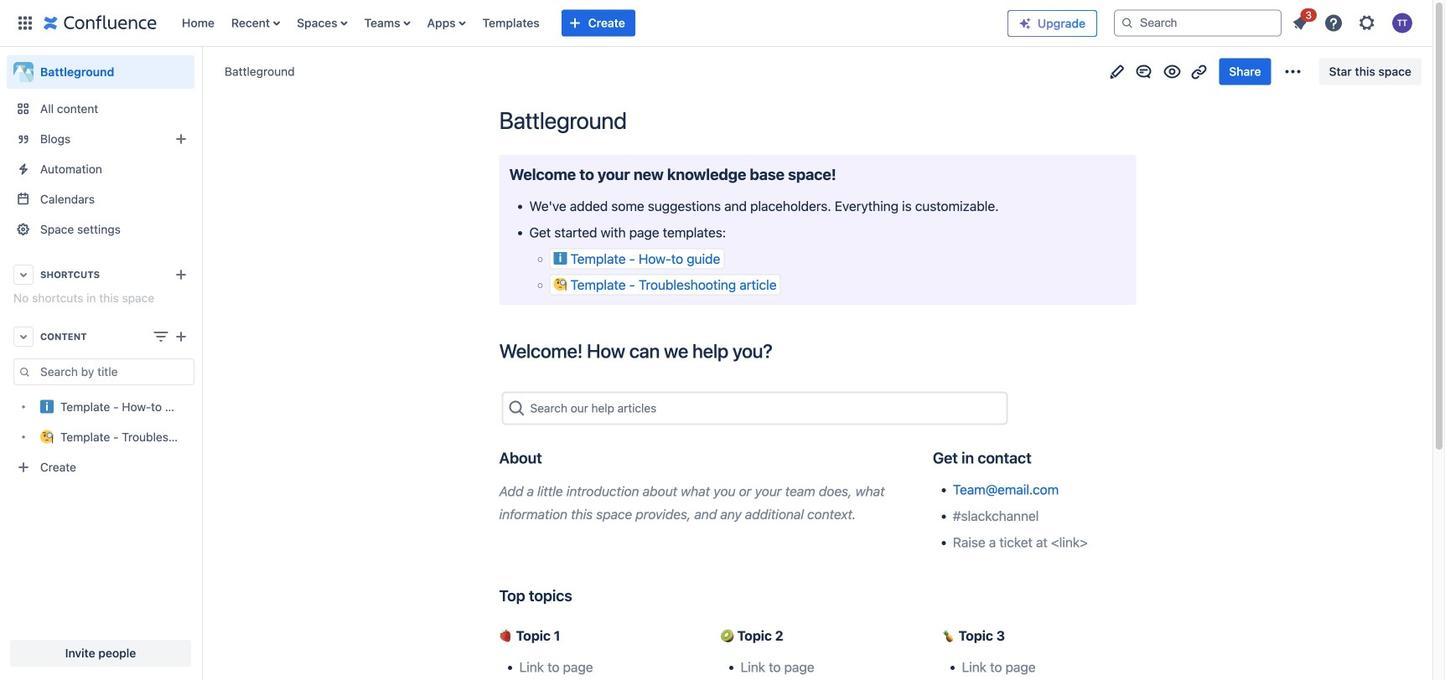 Task type: vqa. For each thing, say whether or not it's contained in the screenshot.
Add shortcut icon
yes



Task type: describe. For each thing, give the bounding box(es) containing it.
:information_source: image
[[554, 251, 567, 265]]

2 vertical spatial copy image
[[571, 586, 591, 606]]

start watching image
[[1162, 62, 1183, 82]]

list for appswitcher icon at the top of page
[[174, 0, 995, 47]]

settings icon image
[[1358, 13, 1378, 33]]

global element
[[10, 0, 995, 47]]

search image
[[1121, 16, 1135, 30]]

edit this page image
[[1107, 62, 1127, 82]]

0 vertical spatial copy image
[[771, 341, 791, 361]]

change view image
[[151, 327, 171, 347]]

copy image
[[835, 164, 855, 184]]

region inside space element
[[7, 359, 195, 483]]

Search field
[[1114, 10, 1282, 36]]

Search by title field
[[35, 361, 194, 384]]

space element
[[0, 47, 201, 681]]



Task type: locate. For each thing, give the bounding box(es) containing it.
premium image
[[1019, 17, 1032, 30]]

tree
[[7, 392, 195, 453]]

appswitcher icon image
[[15, 13, 35, 33]]

None text field
[[530, 399, 534, 419]]

your profile and preferences image
[[1393, 13, 1413, 33]]

list item
[[1286, 6, 1317, 36]]

1 vertical spatial copy image
[[541, 448, 561, 469]]

notification icon image
[[1291, 13, 1311, 33]]

create image
[[171, 327, 191, 347]]

None search field
[[1114, 10, 1282, 36]]

list for premium image
[[1286, 6, 1423, 38]]

magnifying glass image
[[507, 399, 527, 419]]

region
[[7, 359, 195, 483]]

0 horizontal spatial list
[[174, 0, 995, 47]]

show inline comments image
[[1134, 62, 1154, 82]]

confluence image
[[44, 13, 157, 33], [44, 13, 157, 33]]

copy link image
[[1189, 62, 1209, 82]]

:information_source: image
[[554, 251, 567, 265]]

create a blog image
[[171, 129, 191, 149]]

:face_with_monocle: image
[[554, 278, 567, 291], [554, 278, 567, 291]]

2 horizontal spatial copy image
[[771, 341, 791, 361]]

more actions image
[[1283, 62, 1304, 82]]

banner
[[0, 0, 1433, 50]]

1 horizontal spatial list
[[1286, 6, 1423, 38]]

0 horizontal spatial copy image
[[541, 448, 561, 469]]

tree inside space element
[[7, 392, 195, 453]]

add shortcut image
[[171, 265, 191, 285]]

list
[[174, 0, 995, 47], [1286, 6, 1423, 38]]

collapse sidebar image
[[183, 42, 220, 102]]

help icon image
[[1324, 13, 1344, 33]]

copy image
[[771, 341, 791, 361], [541, 448, 561, 469], [571, 586, 591, 606]]

1 horizontal spatial copy image
[[571, 586, 591, 606]]



